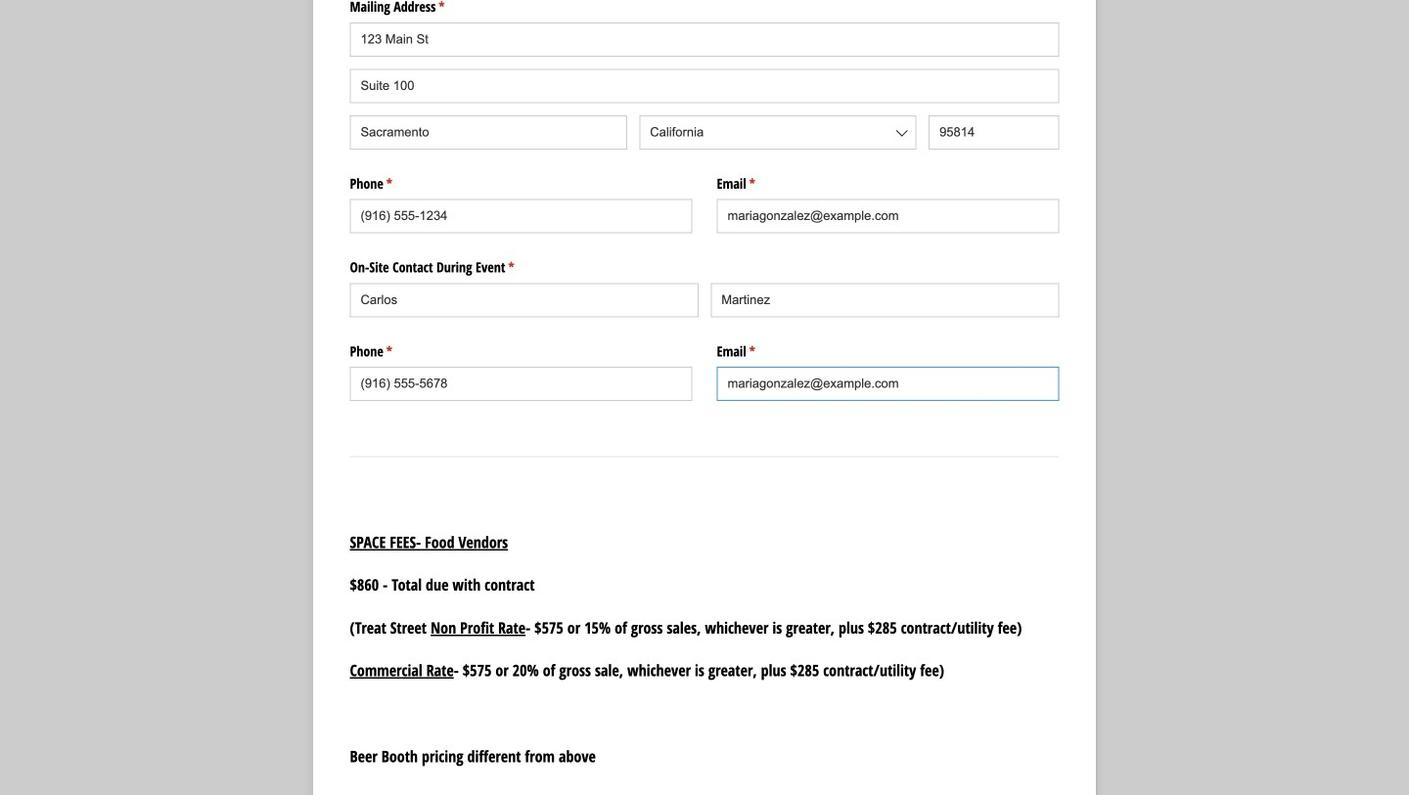 Task type: locate. For each thing, give the bounding box(es) containing it.
Last text field
[[711, 283, 1060, 317]]

None text field
[[350, 199, 692, 233], [717, 199, 1060, 233], [350, 199, 692, 233], [717, 199, 1060, 233]]

Address Line 2 text field
[[350, 69, 1060, 103]]

None text field
[[350, 367, 692, 401], [717, 367, 1060, 401], [350, 367, 692, 401], [717, 367, 1060, 401]]

City text field
[[350, 115, 627, 150]]

Zip Code text field
[[929, 115, 1060, 150]]

Address Line 1 text field
[[350, 23, 1060, 57]]



Task type: vqa. For each thing, say whether or not it's contained in the screenshot.
State text box
yes



Task type: describe. For each thing, give the bounding box(es) containing it.
State text field
[[639, 115, 917, 150]]

First text field
[[350, 283, 699, 317]]



